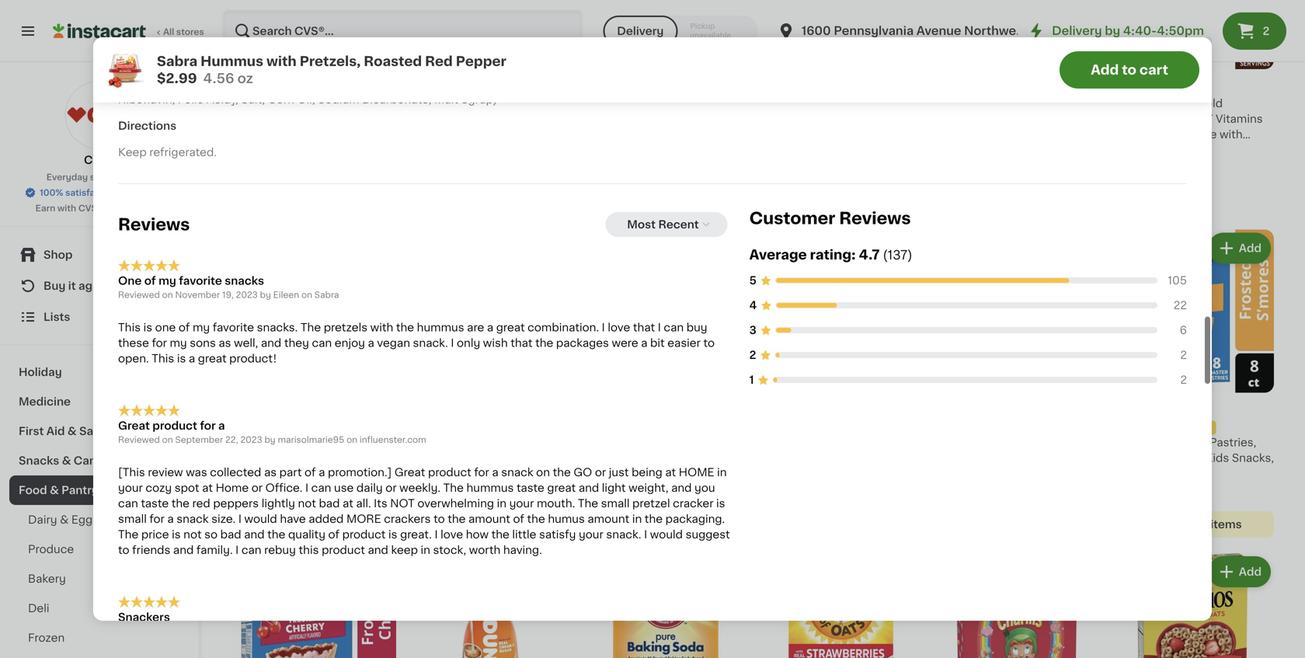 Task type: describe. For each thing, give the bounding box(es) containing it.
foods, for s'mores
[[1166, 453, 1203, 463]]

the down pretzel
[[645, 514, 663, 525]]

on left september
[[162, 436, 173, 444]]

the up humus
[[578, 498, 599, 509]]

1 vertical spatial great
[[198, 353, 227, 364]]

any inside buy any 3, save $5 frosted flakes breakfast cereal, kids cereal, family breakfast, original
[[784, 100, 801, 108]]

2, for s'mores
[[1154, 423, 1162, 432]]

frosted inside buy any 3, save $5 frosted flakes breakfast cereal, kids cereal, family breakfast, original
[[760, 113, 802, 124]]

$4.99 element for s'mores
[[1112, 399, 1275, 419]]

& right aid
[[68, 426, 77, 437]]

produce link
[[9, 535, 189, 564]]

breakfast inside buy any 3, save $5 frosted flakes breakfast cereal, kids cereal, family breakfast, original
[[842, 113, 894, 124]]

average
[[750, 249, 807, 262]]

kellogg's
[[1112, 98, 1161, 109]]

great inside great product for a reviewed on september 22, 2023 by marisolmarie95 on influenster.com
[[118, 421, 150, 431]]

i up 'bit'
[[658, 322, 661, 333]]

my inside one of my favorite snacks reviewed on november 19, 2023 by eileen on sabra
[[159, 276, 176, 287]]

pop-tarts toaster pastries, breakfast foods, kids snacks, frosted cookies and creme
[[936, 113, 1099, 155]]

i right great. at the left bottom
[[435, 529, 438, 540]]

more
[[347, 514, 381, 525]]

1 vertical spatial 6
[[1180, 325, 1188, 336]]

in down pretzel
[[633, 514, 642, 525]]

a left 'bit'
[[641, 338, 648, 349]]

family
[[869, 129, 905, 140]]

product group containing 6
[[233, 0, 396, 200]]

0 horizontal spatial this
[[118, 322, 141, 333]]

buy any 3, save $5 frosted flakes breakfast cereal, kids cereal, family breakfast, original
[[760, 100, 905, 155]]

0 vertical spatial that
[[633, 322, 655, 333]]

items for s'mores
[[1211, 519, 1243, 530]]

crackers
[[384, 514, 431, 525]]

0 vertical spatial by
[[1106, 25, 1121, 37]]

6.3 oz
[[409, 482, 435, 491]]

most
[[627, 219, 656, 230]]

pepper,
[[677, 63, 718, 74]]

the down spot
[[172, 498, 190, 509]]

1 vertical spatial my
[[193, 322, 210, 333]]

i right office.
[[305, 483, 309, 494]]

keep
[[118, 147, 147, 158]]

home
[[216, 483, 249, 494]]

product right this on the bottom of page
[[322, 545, 365, 556]]

roasted for sabra hummus with pretzels, roasted red pepper $2.99 4.56 oz
[[364, 55, 422, 68]]

red inside the hummus (cooked chickpeas [water, chickpeas], water, tahini [ground sesame], soybean oil, red bell pepper, garlic, salt, citric acid, potassium sorbate to maintain freshness, natural flavors), pretzels (enriched wheat flour [wheat flour, niacin, reduced iron, thiamine mononitrate, riboflavin, folic acid], salt, corn oil, sodium bicarbonate, malt syrup)
[[629, 63, 651, 74]]

great.
[[400, 529, 432, 540]]

2023 inside one of my favorite snacks reviewed on november 19, 2023 by eileen on sabra
[[236, 291, 258, 299]]

tarts for cookies
[[962, 113, 989, 124]]

breakfast inside buy 1 get 1 free post grape-nuts original breakfast cereal
[[409, 129, 461, 140]]

a right 'enjoy'
[[368, 338, 375, 349]]

22,
[[225, 436, 238, 444]]

sabra hummus with pretzels, roasted red pepper
[[233, 421, 392, 448]]

as inside [this review was collected as part of a promotion.] great product for a snack on the go or just being at home in your cozy spot at home or office.  i can use daily or weekly. the hummus taste great and light weight, and you can taste the red peppers lightly not bad at all. its not overwhelming in your mouth. the small pretzel cracker is small for a snack size. i would have added more crackers to the amount of the humus amount in the packaging. the price is not so bad and the quality of product is great. i love how the little satisfy your snack. i would suggest to friends and family. i can rebuy this product and keep in stock, worth having.
[[264, 467, 277, 478]]

folic
[[178, 94, 204, 105]]

vitamins
[[1217, 113, 1264, 124]]

ready
[[585, 144, 620, 155]]

a right are
[[487, 322, 494, 333]]

medicine link
[[9, 387, 189, 417]]

1 vertical spatial this
[[152, 353, 174, 364]]

free for buy 1 get 1 free
[[287, 100, 307, 108]]

add to cart
[[1091, 63, 1169, 77]]

breakfast inside pop-tarts toaster pastries, breakfast foods, kids snacks, frosted s'mores
[[1112, 453, 1164, 463]]

to inside this is one of my favorite snacks. the pretzels with the hummus are a great combination. i love that i can buy these for my sons as well, and they  can enjoy a vegan snack. i only wish that the packages were a bit easier to open. this is a great product!
[[704, 338, 715, 349]]

is right price
[[172, 529, 181, 540]]

2 button
[[1223, 12, 1287, 50]]

satisfaction
[[65, 188, 118, 197]]

reviewed inside one of my favorite snacks reviewed on november 19, 2023 by eileen on sabra
[[118, 291, 160, 299]]

$4.99 element for cookies
[[936, 75, 1099, 95]]

great inside [this review was collected as part of a promotion.] great product for a snack on the go or just being at home in your cozy spot at home or office.  i can use daily or weekly. the hummus taste great and light weight, and you can taste the red peppers lightly not bad at all. its not overwhelming in your mouth. the small pretzel cracker is small for a snack size. i would have added more crackers to the amount of the humus amount in the packaging. the price is not so bad and the quality of product is great. i love how the little satisfy your snack. i would suggest to friends and family. i can rebuy this product and keep in stock, worth having.
[[395, 467, 426, 478]]

chickpeas
[[218, 63, 276, 74]]

the down overwhelming
[[448, 514, 466, 525]]

i up packages
[[602, 322, 605, 333]]

see for s'mores
[[1144, 519, 1165, 530]]

delivery by 4:40-4:50pm
[[1053, 25, 1205, 37]]

1 horizontal spatial great
[[496, 322, 525, 333]]

in right home
[[718, 467, 727, 478]]

pop-tarts toaster pastries, breakfast foods, kids snacks, frosted s'mores
[[1112, 437, 1275, 479]]

0 horizontal spatial would
[[244, 514, 277, 525]]

hummus inside [this review was collected as part of a promotion.] great product for a snack on the go or just being at home in your cozy spot at home or office.  i can use daily or weekly. the hummus taste great and light weight, and you can taste the red peppers lightly not bad at all. its not overwhelming in your mouth. the small pretzel cracker is small for a snack size. i would have added more crackers to the amount of the humus amount in the packaging. the price is not so bad and the quality of product is great. i love how the little satisfy your snack. i would suggest to friends and family. i can rebuy this product and keep in stock, worth having.
[[467, 483, 514, 494]]

were
[[612, 338, 639, 349]]

save for pop-tarts toaster pastries, breakfast foods, kids snacks, frosted cookies and creme
[[988, 100, 1009, 108]]

are
[[467, 322, 485, 333]]

the left price
[[118, 529, 139, 540]]

1 horizontal spatial not
[[298, 498, 316, 509]]

freshness,
[[229, 79, 288, 90]]

a down sons
[[189, 353, 195, 364]]

pop- for pop-tarts toaster pastries, breakfast foods, kids snacks, frosted cookies and creme
[[936, 113, 962, 124]]

is right cracker
[[717, 498, 726, 509]]

1 vertical spatial not
[[184, 529, 202, 540]]

can right they
[[312, 338, 332, 349]]

reviewed inside great product for a reviewed on september 22, 2023 by marisolmarie95 on influenster.com
[[118, 436, 160, 444]]

product group containing sabra hummus with pretzels, roasted red pepper
[[233, 229, 396, 491]]

0 horizontal spatial or
[[252, 483, 263, 494]]

with right earn
[[57, 204, 76, 213]]

see eligible items for s'mores
[[1144, 519, 1243, 530]]

1 horizontal spatial or
[[386, 483, 397, 494]]

worth
[[469, 545, 501, 556]]

for inside this is one of my favorite snacks. the pretzels with the hummus are a great combination. i love that i can buy these for my sons as well, and they  can enjoy a vegan snack. i only wish that the packages were a bit easier to open. this is a great product!
[[152, 338, 167, 349]]

all.
[[356, 498, 371, 509]]

1 vertical spatial taste
[[141, 498, 169, 509]]

2 vertical spatial at
[[343, 498, 354, 509]]

i left only at the bottom
[[451, 338, 454, 349]]

2 vertical spatial your
[[579, 529, 604, 540]]

1 horizontal spatial bad
[[319, 498, 340, 509]]

light
[[602, 483, 626, 494]]

cereal, down "flakes"
[[828, 129, 867, 140]]

0 horizontal spatial reviews
[[118, 217, 190, 233]]

buy up pop-tarts toaster pastries, breakfast foods, kids snacks, frosted s'mores
[[1116, 423, 1134, 432]]

sabra for sabra hummus with pretzels, roasted red pepper $2.99 4.56 oz
[[157, 55, 198, 68]]

totino's pepperoni flavored pizza rolls frozen kids snacks microwave air fryer ready
[[585, 98, 735, 155]]

& for pantry
[[50, 485, 59, 496]]

kosher,
[[274, 160, 315, 171]]

breakfast inside kellogg's special k breakfast cereal, 0g added sugar, keto friendly, cinnamon
[[515, 421, 567, 432]]

1 horizontal spatial small
[[601, 498, 630, 509]]

can down [this
[[118, 498, 138, 509]]

eileen
[[273, 291, 299, 299]]

2 vertical spatial my
[[170, 338, 187, 349]]

favorite inside this is one of my favorite snacks. the pretzels with the hummus are a great combination. i love that i can buy these for my sons as well, and they  can enjoy a vegan snack. i only wish that the packages were a bit easier to open. this is a great product!
[[213, 322, 254, 333]]

and inside 'pop-tarts toaster pastries, breakfast foods, kids snacks, frosted cookies and creme'
[[1028, 144, 1049, 155]]

daily
[[357, 483, 383, 494]]

i down pretzel
[[645, 529, 648, 540]]

reduced
[[665, 79, 715, 90]]

post inside buy 1 get 1 free post grape-nuts original breakfast cereal
[[409, 113, 434, 124]]

foods, for cookies
[[991, 129, 1028, 140]]

a up price
[[167, 514, 174, 525]]

snack. inside this is one of my favorite snacks. the pretzels with the hummus are a great combination. i love that i can buy these for my sons as well, and they  can enjoy a vegan snack. i only wish that the packages were a bit easier to open. this is a great product!
[[413, 338, 448, 349]]

citric
[[786, 63, 815, 74]]

candy
[[74, 456, 111, 466]]

items for kosher,
[[333, 181, 364, 192]]

snack. inside [this review was collected as part of a promotion.] great product for a snack on the go or just being at home in your cozy spot at home or office.  i can use daily or weekly. the hummus taste great and light weight, and you can taste the red peppers lightly not bad at all. its not overwhelming in your mouth. the small pretzel cracker is small for a snack size. i would have added more crackers to the amount of the humus amount in the packaging. the price is not so bad and the quality of product is great. i love how the little satisfy your snack. i would suggest to friends and family. i can rebuy this product and keep in stock, worth having.
[[607, 529, 642, 540]]

the up vegan
[[396, 322, 414, 333]]

the left go
[[553, 467, 571, 478]]

1 vertical spatial small
[[118, 514, 147, 525]]

keto
[[543, 437, 569, 448]]

dairy & eggs link
[[9, 505, 189, 535]]

0 vertical spatial honeycomb
[[261, 113, 329, 124]]

to down overwhelming
[[434, 514, 445, 525]]

dairy
[[28, 515, 57, 525]]

toaster for s'mores
[[1167, 437, 1208, 448]]

pastries, for pop-tarts toaster pastries, breakfast foods, kids snacks, frosted cookies and creme
[[1035, 113, 1081, 124]]

0 horizontal spatial that
[[511, 338, 533, 349]]

cereal, inside kellogg's special k breakfast cereal, 0g added sugar, keto friendly, cinnamon
[[409, 437, 447, 448]]

totino's pepperoni flavored pizza rolls frozen kids snacks microwave air fryer ready button
[[585, 0, 748, 169]]

pepper for sabra hummus with pretzels, roasted red pepper $2.99 4.56 oz
[[456, 55, 507, 68]]

pastries, for pop-tarts toaster pastries, breakfast foods, kids snacks, frosted s'mores
[[1210, 437, 1257, 448]]

tarts for s'mores
[[1137, 437, 1164, 448]]

this is one of my favorite snacks. the pretzels with the hummus are a great combination. i love that i can buy these for my sons as well, and they  can enjoy a vegan snack. i only wish that the packages were a bit easier to open. this is a great product!
[[118, 322, 715, 364]]

1 vertical spatial your
[[510, 498, 534, 509]]

overwhelming
[[418, 498, 494, 509]]

0 horizontal spatial frozen
[[28, 633, 65, 644]]

cold
[[1198, 98, 1224, 109]]

product down the friendly,
[[428, 467, 472, 478]]

post inside the post honeycomb honeycomb breakfast cereal, honey flavored corn cereal, kosher, small size box
[[233, 113, 258, 124]]

save inside buy any 3, save $5 frosted flakes breakfast cereal, kids cereal, family breakfast, original
[[813, 100, 833, 108]]

lightly
[[262, 498, 295, 509]]

pretzels, for sabra hummus with pretzels, roasted red pepper
[[345, 421, 392, 432]]

stock,
[[433, 545, 467, 556]]

one
[[118, 276, 142, 287]]

i right family.
[[236, 545, 239, 556]]

pennsylvania
[[834, 25, 914, 37]]

all stores
[[163, 28, 204, 36]]

love inside [this review was collected as part of a promotion.] great product for a snack on the go or just being at home in your cozy spot at home or office.  i can use daily or weekly. the hummus taste great and light weight, and you can taste the red peppers lightly not bad at all. its not overwhelming in your mouth. the small pretzel cracker is small for a snack size. i would have added more crackers to the amount of the humus amount in the packaging. the price is not so bad and the quality of product is great. i love how the little satisfy your snack. i would suggest to friends and family. i can rebuy this product and keep in stock, worth having.
[[441, 529, 463, 540]]

cereal, up breakfast,
[[760, 129, 799, 140]]

see for kosher,
[[265, 181, 287, 192]]

sabra inside one of my favorite snacks reviewed on november 19, 2023 by eileen on sabra
[[315, 291, 339, 299]]

hummus for sabra hummus with pretzels, roasted red pepper
[[267, 421, 317, 432]]

buy down avenue at the top of page
[[941, 100, 958, 108]]

breakfast inside 'pop-tarts toaster pastries, breakfast foods, kids snacks, frosted cookies and creme'
[[936, 129, 988, 140]]

buy 1 get 1 free post grape-nuts original breakfast cereal
[[409, 100, 546, 140]]

so
[[205, 529, 218, 540]]

eggs
[[71, 515, 99, 525]]

directions
[[118, 121, 177, 132]]

4 for 4
[[750, 300, 757, 311]]

on left november
[[162, 291, 173, 299]]

the up worth at left bottom
[[492, 529, 510, 540]]

2 horizontal spatial at
[[666, 467, 676, 478]]

1 horizontal spatial reviews
[[840, 210, 912, 227]]

service type group
[[603, 16, 759, 47]]

spot
[[175, 483, 199, 494]]

everyday store prices
[[46, 173, 142, 182]]

sabra for sabra hummus with pretzels, roasted red pepper
[[233, 421, 264, 432]]

whole
[[1112, 144, 1146, 155]]

product group containing post grape-nuts original breakfast cereal
[[409, 0, 572, 184]]

cvs® inside cvs® link
[[84, 155, 114, 166]]

breakfast inside kellogg's krave cold breakfast cereal, 7 vitamins and minerals, made with whole grain, chocolate
[[1112, 113, 1164, 124]]

frozen link
[[9, 623, 189, 653]]

with inside kellogg's krave cold breakfast cereal, 7 vitamins and minerals, made with whole grain, chocolate
[[1220, 129, 1243, 140]]

delivery button
[[603, 16, 678, 47]]

for inside great product for a reviewed on september 22, 2023 by marisolmarie95 on influenster.com
[[200, 421, 216, 431]]

on up promotion.]
[[347, 436, 358, 444]]

6 inside product group
[[242, 77, 253, 93]]

1 amount from the left
[[469, 514, 511, 525]]

corn inside the post honeycomb honeycomb breakfast cereal, honey flavored corn cereal, kosher, small size box
[[363, 144, 390, 155]]

breakfast,
[[760, 144, 815, 155]]

1 horizontal spatial taste
[[517, 483, 545, 494]]

office.
[[266, 483, 303, 494]]

customer
[[750, 210, 836, 227]]

deli link
[[9, 594, 189, 623]]

cvs® logo image
[[65, 81, 133, 149]]

collected
[[210, 467, 261, 478]]

cvs® inside earn with cvs® extracare® link
[[78, 204, 102, 213]]

0 horizontal spatial salt,
[[241, 94, 265, 105]]

breakfast inside the post honeycomb honeycomb breakfast cereal, honey flavored corn cereal, kosher, small size box
[[304, 129, 356, 140]]

1 vertical spatial oil,
[[297, 94, 315, 105]]

kids inside buy any 3, save $5 frosted flakes breakfast cereal, kids cereal, family breakfast, original
[[801, 129, 825, 140]]

original inside buy 1 get 1 free post grape-nuts original breakfast cereal
[[504, 113, 546, 124]]

kids for pop-tarts toaster pastries, breakfast foods, kids snacks, frosted s'mores
[[1206, 453, 1230, 463]]

snacks
[[225, 276, 264, 287]]

and up rebuy
[[244, 529, 265, 540]]

0 vertical spatial your
[[118, 483, 143, 494]]

1 vertical spatial honeycomb
[[233, 129, 301, 140]]

is left one
[[144, 322, 152, 333]]

flavored inside the post honeycomb honeycomb breakfast cereal, honey flavored corn cereal, kosher, small size box
[[314, 144, 360, 155]]

and up cracker
[[672, 483, 692, 494]]

being
[[632, 467, 663, 478]]

buy
[[687, 322, 708, 333]]

product group containing frosted flakes breakfast cereal, kids cereal, family breakfast, original
[[760, 0, 923, 214]]

100%
[[40, 188, 63, 197]]

the up rebuy
[[267, 529, 286, 540]]

of inside this is one of my favorite snacks. the pretzels with the hummus are a great combination. i love that i can buy these for my sons as well, and they  can enjoy a vegan snack. i only wish that the packages were a bit easier to open. this is a great product!
[[179, 322, 190, 333]]

it
[[68, 281, 76, 291]]

4 for 4 ct
[[585, 467, 590, 475]]

4.56 oz
[[233, 467, 266, 475]]

1600 pennsylvania avenue northwest button
[[777, 9, 1028, 53]]

in right overwhelming
[[497, 498, 507, 509]]

product down more
[[342, 529, 386, 540]]

1 vertical spatial at
[[202, 483, 213, 494]]

can up easier
[[664, 322, 684, 333]]

can left use
[[311, 483, 331, 494]]

any for pop-tarts toaster pastries, breakfast foods, kids snacks, frosted cookies and creme
[[960, 100, 976, 108]]

snacks, for pop-tarts toaster pastries, breakfast foods, kids snacks, frosted cookies and creme
[[1057, 129, 1099, 140]]

just
[[609, 467, 629, 478]]

& for candy
[[62, 456, 71, 466]]

oz for 4.56
[[255, 467, 266, 475]]

buy any 2, save $0.50 for cookies
[[941, 100, 1037, 108]]

original inside buy any 3, save $5 frosted flakes breakfast cereal, kids cereal, family breakfast, original
[[818, 144, 860, 155]]

wish
[[483, 338, 508, 349]]

4.56 inside sabra hummus with pretzels, roasted red pepper $2.99 4.56 oz
[[203, 72, 234, 85]]

was
[[186, 467, 207, 478]]

4.56 inside product group
[[233, 467, 253, 475]]

2 horizontal spatial or
[[595, 467, 606, 478]]

get for buy 1 get 1 free post grape-nuts original breakfast cereal
[[439, 100, 455, 108]]

cart
[[1140, 63, 1169, 77]]

add to cart button
[[1060, 51, 1200, 89]]

pop- for pop-tarts toaster pastries, breakfast foods, kids snacks, frosted s'mores
[[1112, 437, 1137, 448]]

7 inside kellogg's krave cold breakfast cereal, 7 vitamins and minerals, made with whole grain, chocolate
[[1208, 113, 1214, 124]]

save for pop-tarts toaster pastries, breakfast foods, kids snacks, frosted s'mores
[[1164, 423, 1184, 432]]

extracare®
[[104, 204, 153, 213]]

flavored inside the totino's pepperoni flavored pizza rolls frozen kids snacks microwave air fryer ready
[[689, 98, 735, 109]]

1 horizontal spatial snack
[[502, 467, 534, 478]]

the down combination.
[[536, 338, 554, 349]]

is up keep
[[389, 529, 398, 540]]

as inside this is one of my favorite snacks. the pretzels with the hummus are a great combination. i love that i can buy these for my sons as well, and they  can enjoy a vegan snack. i only wish that the packages were a bit easier to open. this is a great product!
[[219, 338, 231, 349]]

dairy & eggs
[[28, 515, 99, 525]]

for down cinnamon
[[474, 467, 490, 478]]

cvs® link
[[65, 81, 133, 168]]

instacart logo image
[[53, 22, 146, 40]]

bicarbonate,
[[362, 94, 432, 105]]

these
[[118, 338, 149, 349]]

weekly.
[[400, 483, 441, 494]]

sponsored badge image for sabra hummus with pretzels, roasted red pepper
[[233, 478, 280, 487]]

is right open.
[[177, 353, 186, 364]]

and left family.
[[173, 545, 194, 556]]

s'mores
[[1156, 468, 1201, 479]]

get for buy 1 get 1 free
[[263, 100, 279, 108]]

in down great. at the left bottom
[[421, 545, 431, 556]]

snacks.
[[257, 322, 298, 333]]

$ for 7
[[1115, 78, 1120, 86]]

i down peppers
[[239, 514, 242, 525]]

frozen inside the totino's pepperoni flavored pizza rolls frozen kids snacks microwave air fryer ready
[[645, 113, 682, 124]]

1 horizontal spatial oil,
[[608, 63, 626, 74]]

pretzels
[[324, 322, 368, 333]]



Task type: locate. For each thing, give the bounding box(es) containing it.
oz for 6.3
[[425, 482, 435, 491]]

deli
[[28, 603, 49, 614]]

add inside button
[[1091, 63, 1120, 77]]

frozen down deli
[[28, 633, 65, 644]]

0 horizontal spatial taste
[[141, 498, 169, 509]]

vegan
[[377, 338, 410, 349]]

small up price
[[118, 514, 147, 525]]

pretzels, inside sabra hummus with pretzels, roasted red pepper $2.99 4.56 oz
[[300, 55, 361, 68]]

product group containing 7
[[1112, 0, 1275, 183]]

see inside product group
[[265, 181, 287, 192]]

$ inside $ 6 49
[[236, 78, 242, 86]]

$0.50 up 'pop-tarts toaster pastries, breakfast foods, kids snacks, frosted cookies and creme'
[[1011, 100, 1037, 108]]

sabra up pretzels
[[315, 291, 339, 299]]

$ inside $ 7 29
[[1115, 78, 1120, 86]]

amount up how
[[469, 514, 511, 525]]

frosted inside 'pop-tarts toaster pastries, breakfast foods, kids snacks, frosted cookies and creme'
[[936, 144, 978, 155]]

toaster inside pop-tarts toaster pastries, breakfast foods, kids snacks, frosted s'mores
[[1167, 437, 1208, 448]]

snacks up ready
[[585, 129, 624, 140]]

0 vertical spatial pepper
[[456, 55, 507, 68]]

snack. right vegan
[[413, 338, 448, 349]]

pop- inside pop-tarts toaster pastries, breakfast foods, kids snacks, frosted s'mores
[[1112, 437, 1137, 448]]

pop- inside 'pop-tarts toaster pastries, breakfast foods, kids snacks, frosted cookies and creme'
[[936, 113, 962, 124]]

1 vertical spatial that
[[511, 338, 533, 349]]

roasted for sabra hummus with pretzels, roasted red pepper
[[233, 437, 279, 448]]

[this
[[118, 467, 145, 478]]

flour,
[[593, 79, 623, 90]]

all stores link
[[53, 9, 205, 53]]

0 horizontal spatial 7
[[1120, 77, 1130, 93]]

a inside great product for a reviewed on september 22, 2023 by marisolmarie95 on influenster.com
[[218, 421, 225, 431]]

1 vertical spatial 2023
[[241, 436, 262, 444]]

roasted inside sabra hummus with pretzels, roasted red pepper
[[233, 437, 279, 448]]

and
[[1112, 129, 1132, 140], [1028, 144, 1049, 155], [261, 338, 282, 349], [579, 483, 599, 494], [672, 483, 692, 494], [244, 529, 265, 540], [173, 545, 194, 556], [368, 545, 389, 556]]

cereal, left kosher,
[[233, 160, 272, 171]]

delivery left 4:40-
[[1053, 25, 1103, 37]]

great product for a reviewed on september 22, 2023 by marisolmarie95 on influenster.com
[[118, 421, 427, 444]]

0 vertical spatial corn
[[268, 94, 295, 105]]

on right eileen
[[302, 291, 312, 299]]

small down light
[[601, 498, 630, 509]]

1 horizontal spatial salt,
[[759, 63, 783, 74]]

1 vertical spatial great
[[395, 467, 426, 478]]

see eligible items button for kosher,
[[233, 173, 396, 200]]

7 down cold
[[1208, 113, 1214, 124]]

buy any 2, save $0.50 up 'pop-tarts toaster pastries, breakfast foods, kids snacks, frosted cookies and creme'
[[941, 100, 1037, 108]]

love
[[608, 322, 631, 333], [441, 529, 463, 540]]

2 inside button
[[1263, 26, 1270, 37]]

this right open.
[[152, 353, 174, 364]]

at right being
[[666, 467, 676, 478]]

2 free from the left
[[463, 100, 482, 108]]

see eligible items inside product group
[[265, 181, 364, 192]]

1 horizontal spatial great
[[395, 467, 426, 478]]

toaster up the s'mores
[[1167, 437, 1208, 448]]

malt
[[435, 94, 459, 105]]

family.
[[197, 545, 233, 556]]

you
[[695, 483, 716, 494]]

sponsored badge image
[[233, 478, 280, 487], [409, 494, 456, 503]]

0 vertical spatial salt,
[[759, 63, 783, 74]]

kids for pop-tarts toaster pastries, breakfast foods, kids snacks, frosted cookies and creme
[[1030, 129, 1054, 140]]

$0.50 up pop-tarts toaster pastries, breakfast foods, kids snacks, frosted s'mores
[[1187, 423, 1212, 432]]

niacin,
[[625, 79, 663, 90]]

your
[[118, 483, 143, 494], [510, 498, 534, 509], [579, 529, 604, 540]]

by up the 4.56 oz
[[265, 436, 276, 444]]

free inside buy 1 get 1 free post grape-nuts original breakfast cereal
[[463, 100, 482, 108]]

by inside one of my favorite snacks reviewed on november 19, 2023 by eileen on sabra
[[260, 291, 271, 299]]

grape-
[[436, 113, 475, 124]]

4 inside button
[[585, 467, 590, 475]]

1 horizontal spatial 6
[[1180, 325, 1188, 336]]

0 horizontal spatial bad
[[220, 529, 241, 540]]

1 vertical spatial by
[[260, 291, 271, 299]]

great up 6.3
[[395, 467, 426, 478]]

wheat
[[484, 79, 520, 90]]

1 vertical spatial frozen
[[28, 633, 65, 644]]

2 horizontal spatial your
[[579, 529, 604, 540]]

pretzels,
[[300, 55, 361, 68], [345, 421, 392, 432]]

having.
[[504, 545, 542, 556]]

have
[[280, 514, 306, 525]]

the up the little
[[527, 514, 545, 525]]

by left 4:40-
[[1106, 25, 1121, 37]]

for
[[152, 338, 167, 349], [200, 421, 216, 431], [474, 467, 490, 478], [150, 514, 165, 525]]

well,
[[234, 338, 258, 349]]

2023
[[236, 291, 258, 299], [241, 436, 262, 444]]

1 vertical spatial see eligible items button
[[1112, 511, 1275, 538]]

great up mouth.
[[548, 483, 576, 494]]

a right part
[[319, 467, 325, 478]]

4.56 up acid],
[[203, 72, 234, 85]]

soybean
[[557, 63, 605, 74]]

0 vertical spatial love
[[608, 322, 631, 333]]

4 ct button
[[585, 229, 748, 477]]

corn
[[268, 94, 295, 105], [363, 144, 390, 155]]

product inside great product for a reviewed on september 22, 2023 by marisolmarie95 on influenster.com
[[153, 421, 197, 431]]

a
[[487, 322, 494, 333], [368, 338, 375, 349], [641, 338, 648, 349], [189, 353, 195, 364], [218, 421, 225, 431], [319, 467, 325, 478], [492, 467, 499, 478], [167, 514, 174, 525]]

buy down $ 6 49
[[238, 100, 255, 108]]

frosted inside pop-tarts toaster pastries, breakfast foods, kids snacks, frosted s'mores
[[1112, 468, 1153, 479]]

size.
[[212, 514, 236, 525]]

2,
[[978, 100, 986, 108], [1154, 423, 1162, 432]]

by
[[1106, 25, 1121, 37], [260, 291, 271, 299], [265, 436, 276, 444]]

honeycomb up the honey
[[233, 129, 301, 140]]

roasted inside sabra hummus with pretzels, roasted red pepper $2.99 4.56 oz
[[364, 55, 422, 68]]

& for eggs
[[60, 515, 69, 525]]

snacks inside "link"
[[19, 456, 59, 466]]

0 horizontal spatial post
[[233, 113, 258, 124]]

1 post from the left
[[233, 113, 258, 124]]

pepper for sabra hummus with pretzels, roasted red pepper
[[307, 437, 346, 448]]

0 vertical spatial this
[[118, 322, 141, 333]]

0 horizontal spatial delivery
[[617, 26, 664, 37]]

0 horizontal spatial oil,
[[297, 94, 315, 105]]

1 horizontal spatial $4.99 element
[[1112, 399, 1275, 419]]

pepperoni
[[630, 98, 686, 109]]

by inside great product for a reviewed on september 22, 2023 by marisolmarie95 on influenster.com
[[265, 436, 276, 444]]

they
[[284, 338, 309, 349]]

$ for 6
[[236, 78, 242, 86]]

to left friends
[[118, 545, 129, 556]]

garlic,
[[721, 63, 756, 74]]

1 horizontal spatial eligible
[[1168, 519, 1209, 530]]

0 horizontal spatial see eligible items button
[[233, 173, 396, 200]]

see eligible items down the s'mores
[[1144, 519, 1243, 530]]

0 horizontal spatial tarts
[[962, 113, 989, 124]]

to down 'buy'
[[704, 338, 715, 349]]

2 post from the left
[[409, 113, 434, 124]]

cereal,
[[1166, 113, 1205, 124], [760, 129, 799, 140], [828, 129, 867, 140], [233, 144, 272, 155], [233, 160, 272, 171], [409, 437, 447, 448]]

and left keep
[[368, 545, 389, 556]]

kids for totino's pepperoni flavored pizza rolls frozen kids snacks microwave air fryer ready
[[684, 113, 708, 124]]

buy any 2, save $0.50 for s'mores
[[1116, 423, 1212, 432]]

that right wish
[[511, 338, 533, 349]]

reviewed down one
[[118, 291, 160, 299]]

eligible for s'mores
[[1168, 519, 1209, 530]]

1 horizontal spatial $0.50
[[1187, 423, 1212, 432]]

save up 'pop-tarts toaster pastries, breakfast foods, kids snacks, frosted cookies and creme'
[[988, 100, 1009, 108]]

free for buy 1 get 1 free post grape-nuts original breakfast cereal
[[463, 100, 482, 108]]

cozy
[[146, 483, 172, 494]]

1 get from the left
[[263, 100, 279, 108]]

1 horizontal spatial 7
[[1208, 113, 1214, 124]]

2 horizontal spatial great
[[548, 483, 576, 494]]

holiday
[[19, 367, 62, 378]]

1 vertical spatial pepper
[[307, 437, 346, 448]]

1 reviewed from the top
[[118, 291, 160, 299]]

$
[[236, 78, 242, 86], [1115, 78, 1120, 86]]

holiday link
[[9, 358, 189, 387]]

kids inside 'pop-tarts toaster pastries, breakfast foods, kids snacks, frosted cookies and creme'
[[1030, 129, 1054, 140]]

snacks, for pop-tarts toaster pastries, breakfast foods, kids snacks, frosted s'mores
[[1233, 453, 1275, 463]]

red for sabra hummus with pretzels, roasted red pepper $2.99 4.56 oz
[[425, 55, 453, 68]]

and inside kellogg's krave cold breakfast cereal, 7 vitamins and minerals, made with whole grain, chocolate
[[1112, 129, 1132, 140]]

0 horizontal spatial roasted
[[233, 437, 279, 448]]

added
[[468, 437, 504, 448]]

0 vertical spatial 4.56
[[203, 72, 234, 85]]

buy inside buy any 3, save $5 frosted flakes breakfast cereal, kids cereal, family breakfast, original
[[765, 100, 782, 108]]

4.7
[[859, 249, 880, 262]]

2 vertical spatial by
[[265, 436, 276, 444]]

and inside this is one of my favorite snacks. the pretzels with the hummus are a great combination. i love that i can buy these for my sons as well, and they  can enjoy a vegan snack. i only wish that the packages were a bit easier to open. this is a great product!
[[261, 338, 282, 349]]

0 horizontal spatial see
[[265, 181, 287, 192]]

snacks, inside 'pop-tarts toaster pastries, breakfast foods, kids snacks, frosted cookies and creme'
[[1057, 129, 1099, 140]]

1 horizontal spatial 4
[[750, 300, 757, 311]]

0 vertical spatial 6
[[242, 77, 253, 93]]

0 horizontal spatial pop-
[[936, 113, 962, 124]]

0 horizontal spatial corn
[[268, 94, 295, 105]]

$0.50 for cookies
[[1011, 100, 1037, 108]]

with inside sabra hummus with pretzels, roasted red pepper
[[319, 421, 342, 432]]

pizza
[[585, 113, 613, 124]]

frosted for pop-tarts toaster pastries, breakfast foods, kids snacks, frosted s'mores
[[1112, 468, 1153, 479]]

see eligible items down small
[[265, 181, 364, 192]]

0 horizontal spatial free
[[287, 100, 307, 108]]

flakes
[[805, 113, 840, 124]]

eligible for kosher,
[[289, 181, 330, 192]]

$ 6 49
[[236, 77, 267, 93]]

toaster inside 'pop-tarts toaster pastries, breakfast foods, kids snacks, frosted cookies and creme'
[[991, 113, 1032, 124]]

save
[[813, 100, 833, 108], [988, 100, 1009, 108], [1164, 423, 1184, 432]]

hummus up $ 6 49
[[201, 55, 264, 68]]

the up overwhelming
[[444, 483, 464, 494]]

1 vertical spatial reviewed
[[118, 436, 160, 444]]

0 vertical spatial 2,
[[978, 100, 986, 108]]

& left candy
[[62, 456, 71, 466]]

pretzels, inside sabra hummus with pretzels, roasted red pepper
[[345, 421, 392, 432]]

that up 'bit'
[[633, 322, 655, 333]]

1 vertical spatial frosted
[[936, 144, 978, 155]]

1 horizontal spatial this
[[152, 353, 174, 364]]

favorite inside one of my favorite snacks reviewed on november 19, 2023 by eileen on sabra
[[179, 276, 222, 287]]

0 horizontal spatial sponsored badge image
[[233, 478, 280, 487]]

as
[[219, 338, 231, 349], [264, 467, 277, 478]]

average rating: 4.7 (137)
[[750, 249, 913, 262]]

on inside [this review was collected as part of a promotion.] great product for a snack on the go or just being at home in your cozy spot at home or office.  i can use daily or weekly. the hummus taste great and light weight, and you can taste the red peppers lightly not bad at all. its not overwhelming in your mouth. the small pretzel cracker is small for a snack size. i would have added more crackers to the amount of the humus amount in the packaging. the price is not so bad and the quality of product is great. i love how the little satisfy your snack. i would suggest to friends and family. i can rebuy this product and keep in stock, worth having.
[[536, 467, 550, 478]]

sponsored badge image for kellogg's special k breakfast cereal, 0g added sugar, keto friendly, cinnamon
[[409, 494, 456, 503]]

friends
[[132, 545, 171, 556]]

for up september
[[200, 421, 216, 431]]

snacks
[[585, 129, 624, 140], [19, 456, 59, 466]]

love inside this is one of my favorite snacks. the pretzels with the hummus are a great combination. i love that i can buy these for my sons as well, and they  can enjoy a vegan snack. i only wish that the packages were a bit easier to open. this is a great product!
[[608, 322, 631, 333]]

1 horizontal spatial roasted
[[364, 55, 422, 68]]

delivery for delivery
[[617, 26, 664, 37]]

cereal, up the friendly,
[[409, 437, 447, 448]]

toaster up the cookies
[[991, 113, 1032, 124]]

product!
[[229, 353, 277, 364]]

of inside one of my favorite snacks reviewed on november 19, 2023 by eileen on sabra
[[144, 276, 156, 287]]

1 horizontal spatial post
[[409, 113, 434, 124]]

one of my favorite snacks reviewed on november 19, 2023 by eileen on sabra
[[118, 276, 339, 299]]

product group containing 4 ct
[[585, 229, 748, 477]]

roasted up the pretzels
[[364, 55, 422, 68]]

4 left "ct"
[[585, 467, 590, 475]]

tarts inside pop-tarts toaster pastries, breakfast foods, kids snacks, frosted s'mores
[[1137, 437, 1164, 448]]

product group
[[233, 0, 396, 200], [409, 0, 572, 184], [760, 0, 923, 214], [1112, 0, 1275, 183], [233, 229, 396, 491], [409, 229, 572, 507], [585, 229, 748, 477], [760, 229, 923, 522], [1112, 229, 1275, 538], [1112, 553, 1275, 658]]

None search field
[[222, 9, 583, 53]]

1 vertical spatial 4.56
[[233, 467, 253, 475]]

the up they
[[301, 322, 321, 333]]

2 amount from the left
[[588, 514, 630, 525]]

1 vertical spatial $4.99 element
[[1112, 399, 1275, 419]]

oz up office.
[[255, 467, 266, 475]]

1 horizontal spatial pastries,
[[1210, 437, 1257, 448]]

$4.99 element
[[936, 75, 1099, 95], [1112, 399, 1275, 419]]

0 vertical spatial pastries,
[[1035, 113, 1081, 124]]

[this review was collected as part of a promotion.] great product for a snack on the go or just being at home in your cozy spot at home or office.  i can use daily or weekly. the hummus taste great and light weight, and you can taste the red peppers lightly not bad at all. its not overwhelming in your mouth. the small pretzel cracker is small for a snack size. i would have added more crackers to the amount of the humus amount in the packaging. the price is not so bad and the quality of product is great. i love how the little satisfy your snack. i would suggest to friends and family. i can rebuy this product and keep in stock, worth having.
[[118, 467, 730, 556]]

breakfast up the cookies
[[936, 129, 988, 140]]

with inside sabra hummus with pretzels, roasted red pepper $2.99 4.56 oz
[[267, 55, 297, 68]]

pretzels, up 'natural'
[[300, 55, 361, 68]]

bakery link
[[9, 564, 189, 594]]

1 vertical spatial original
[[818, 144, 860, 155]]

2 vertical spatial great
[[548, 483, 576, 494]]

can left rebuy
[[242, 545, 262, 556]]

0 vertical spatial taste
[[517, 483, 545, 494]]

foods, up the cookies
[[991, 129, 1028, 140]]

buy left it
[[44, 281, 66, 291]]

with inside this is one of my favorite snacks. the pretzels with the hummus are a great combination. i love that i can buy these for my sons as well, and they  can enjoy a vegan snack. i only wish that the packages were a bit easier to open. this is a great product!
[[370, 322, 394, 333]]

1 horizontal spatial delivery
[[1053, 25, 1103, 37]]

great inside [this review was collected as part of a promotion.] great product for a snack on the go or just being at home in your cozy spot at home or office.  i can use daily or weekly. the hummus taste great and light weight, and you can taste the red peppers lightly not bad at all. its not overwhelming in your mouth. the small pretzel cracker is small for a snack size. i would have added more crackers to the amount of the humus amount in the packaging. the price is not so bad and the quality of product is great. i love how the little satisfy your snack. i would suggest to friends and family. i can rebuy this product and keep in stock, worth having.
[[548, 483, 576, 494]]

produce
[[28, 544, 74, 555]]

0 horizontal spatial snacks,
[[1057, 129, 1099, 140]]

get down freshness,
[[263, 100, 279, 108]]

red up (enriched
[[425, 55, 453, 68]]

mouth.
[[537, 498, 575, 509]]

by left eileen
[[260, 291, 271, 299]]

2 vertical spatial oz
[[425, 482, 435, 491]]

hummus for sabra hummus with pretzels, roasted red pepper $2.99 4.56 oz
[[201, 55, 264, 68]]

corn inside the hummus (cooked chickpeas [water, chickpeas], water, tahini [ground sesame], soybean oil, red bell pepper, garlic, salt, citric acid, potassium sorbate to maintain freshness, natural flavors), pretzels (enriched wheat flour [wheat flour, niacin, reduced iron, thiamine mononitrate, riboflavin, folic acid], salt, corn oil, sodium bicarbonate, malt syrup)
[[268, 94, 295, 105]]

delivery for delivery by 4:40-4:50pm
[[1053, 25, 1103, 37]]

delivery inside delivery by 4:40-4:50pm link
[[1053, 25, 1103, 37]]

my up november
[[159, 276, 176, 287]]

sabra inside sabra hummus with pretzels, roasted red pepper $2.99 4.56 oz
[[157, 55, 198, 68]]

this up these
[[118, 322, 141, 333]]

hummus inside sabra hummus with pretzels, roasted red pepper $2.99 4.56 oz
[[201, 55, 264, 68]]

1 vertical spatial snack
[[177, 514, 209, 525]]

this
[[118, 322, 141, 333], [152, 353, 174, 364]]

buy inside 'link'
[[44, 281, 66, 291]]

my
[[159, 276, 176, 287], [193, 322, 210, 333], [170, 338, 187, 349]]

your down [this
[[118, 483, 143, 494]]

flavored down iron,
[[689, 98, 735, 109]]

tahini
[[423, 63, 454, 74]]

2 horizontal spatial any
[[1136, 423, 1152, 432]]

enjoy
[[335, 338, 365, 349]]

1 $ from the left
[[236, 78, 242, 86]]

& right food
[[50, 485, 59, 496]]

cracker
[[673, 498, 714, 509]]

product group containing kellogg's special k breakfast cereal, 0g added sugar, keto friendly, cinnamon
[[409, 229, 572, 507]]

get inside buy 1 get 1 free post grape-nuts original breakfast cereal
[[439, 100, 455, 108]]

pretzels, for sabra hummus with pretzels, roasted red pepper $2.99 4.56 oz
[[300, 55, 361, 68]]

$4.99 element up 'pop-tarts toaster pastries, breakfast foods, kids snacks, frosted cookies and creme'
[[936, 75, 1099, 95]]

1 vertical spatial snacks
[[19, 456, 59, 466]]

mononitrate,
[[797, 79, 867, 90]]

0 vertical spatial as
[[219, 338, 231, 349]]

snack down red
[[177, 514, 209, 525]]

snacks inside the totino's pepperoni flavored pizza rolls frozen kids snacks microwave air fryer ready
[[585, 129, 624, 140]]

1 vertical spatial snacks,
[[1233, 453, 1275, 463]]

1 horizontal spatial any
[[960, 100, 976, 108]]

pepper inside sabra hummus with pretzels, roasted red pepper $2.99 4.56 oz
[[456, 55, 507, 68]]

sabra
[[157, 55, 198, 68], [315, 291, 339, 299], [233, 421, 264, 432]]

buy any 2, save $0.50 up pop-tarts toaster pastries, breakfast foods, kids snacks, frosted s'mores
[[1116, 423, 1212, 432]]

to inside add to cart button
[[1123, 63, 1137, 77]]

0 vertical spatial frosted
[[760, 113, 802, 124]]

49
[[255, 78, 267, 86]]

0 horizontal spatial hummus
[[417, 322, 465, 333]]

cereal, inside kellogg's krave cold breakfast cereal, 7 vitamins and minerals, made with whole grain, chocolate
[[1166, 113, 1205, 124]]

1 horizontal spatial would
[[650, 529, 683, 540]]

maintain
[[180, 79, 227, 90]]

love up were
[[608, 322, 631, 333]]

delivery inside delivery 'button'
[[617, 26, 664, 37]]

or
[[595, 467, 606, 478], [252, 483, 263, 494], [386, 483, 397, 494]]

0 vertical spatial favorite
[[179, 276, 222, 287]]

snacks up food
[[19, 456, 59, 466]]

red inside sabra hummus with pretzels, roasted red pepper
[[282, 437, 304, 448]]

frosted for pop-tarts toaster pastries, breakfast foods, kids snacks, frosted cookies and creme
[[936, 144, 978, 155]]

1 vertical spatial 4
[[585, 467, 590, 475]]

save up "flakes"
[[813, 100, 833, 108]]

the inside this is one of my favorite snacks. the pretzels with the hummus are a great combination. i love that i can buy these for my sons as well, and they  can enjoy a vegan snack. i only wish that the packages were a bit easier to open. this is a great product!
[[301, 322, 321, 333]]

1 vertical spatial roasted
[[233, 437, 279, 448]]

sodium
[[318, 94, 360, 105]]

eligible inside product group
[[289, 181, 330, 192]]

post
[[233, 113, 258, 124], [409, 113, 434, 124]]

as left "well,"
[[219, 338, 231, 349]]

2 $ from the left
[[1115, 78, 1120, 86]]

1 vertical spatial flavored
[[314, 144, 360, 155]]

red for sabra hummus with pretzels, roasted red pepper
[[282, 437, 304, 448]]

oz inside sabra hummus with pretzels, roasted red pepper $2.99 4.56 oz
[[238, 72, 253, 85]]

to
[[164, 79, 177, 90]]

customer reviews
[[750, 210, 912, 227]]

any left 3,
[[784, 100, 801, 108]]

pastries, inside pop-tarts toaster pastries, breakfast foods, kids snacks, frosted s'mores
[[1210, 437, 1257, 448]]

post down bicarbonate,
[[409, 113, 434, 124]]

great down sons
[[198, 353, 227, 364]]

favorite
[[179, 276, 222, 287], [213, 322, 254, 333]]

hummus inside the hummus (cooked chickpeas [water, chickpeas], water, tahini [ground sesame], soybean oil, red bell pepper, garlic, salt, citric acid, potassium sorbate to maintain freshness, natural flavors), pretzels (enriched wheat flour [wheat flour, niacin, reduced iron, thiamine mononitrate, riboflavin, folic acid], salt, corn oil, sodium bicarbonate, malt syrup)
[[118, 63, 167, 74]]

see
[[265, 181, 287, 192], [1144, 519, 1165, 530]]

favorite up "well,"
[[213, 322, 254, 333]]

humus
[[548, 514, 585, 525]]

red up niacin,
[[629, 63, 651, 74]]

0 horizontal spatial pastries,
[[1035, 113, 1081, 124]]

k
[[505, 421, 513, 432]]

2 vertical spatial sabra
[[233, 421, 264, 432]]

1 vertical spatial bad
[[220, 529, 241, 540]]

red inside sabra hummus with pretzels, roasted red pepper $2.99 4.56 oz
[[425, 55, 453, 68]]

any for pop-tarts toaster pastries, breakfast foods, kids snacks, frosted s'mores
[[1136, 423, 1152, 432]]

hummus (cooked chickpeas [water, chickpeas], water, tahini [ground sesame], soybean oil, red bell pepper, garlic, salt, citric acid, potassium sorbate to maintain freshness, natural flavors), pretzels (enriched wheat flour [wheat flour, niacin, reduced iron, thiamine mononitrate, riboflavin, folic acid], salt, corn oil, sodium bicarbonate, malt syrup)
[[118, 63, 905, 105]]

105
[[1168, 275, 1188, 286]]

2 get from the left
[[439, 100, 455, 108]]

0 horizontal spatial save
[[813, 100, 833, 108]]

or up its at the bottom left of the page
[[386, 483, 397, 494]]

pepper inside sabra hummus with pretzels, roasted red pepper
[[307, 437, 346, 448]]

0 horizontal spatial see eligible items
[[265, 181, 364, 192]]

0 vertical spatial bad
[[319, 498, 340, 509]]

1 horizontal spatial free
[[463, 100, 482, 108]]

great up wish
[[496, 322, 525, 333]]

foods, inside 'pop-tarts toaster pastries, breakfast foods, kids snacks, frosted cookies and creme'
[[991, 129, 1028, 140]]

1 vertical spatial snack.
[[607, 529, 642, 540]]

pastries, inside 'pop-tarts toaster pastries, breakfast foods, kids snacks, frosted cookies and creme'
[[1035, 113, 1081, 124]]

kellogg's
[[409, 421, 459, 432]]

kellogg's special k breakfast cereal, 0g added sugar, keto friendly, cinnamon
[[409, 421, 569, 463]]

0 vertical spatial items
[[333, 181, 364, 192]]

& inside "link"
[[62, 456, 71, 466]]

original down "flakes"
[[818, 144, 860, 155]]

0 horizontal spatial hummus
[[118, 63, 167, 74]]

box
[[375, 160, 395, 171]]

ct
[[593, 467, 602, 475]]

riboflavin,
[[118, 94, 175, 105]]

1 horizontal spatial love
[[608, 322, 631, 333]]

foods, inside pop-tarts toaster pastries, breakfast foods, kids snacks, frosted s'mores
[[1166, 453, 1203, 463]]

not left so
[[184, 529, 202, 540]]

flavored
[[689, 98, 735, 109], [314, 144, 360, 155]]

0 vertical spatial great
[[118, 421, 150, 431]]

kids inside pop-tarts toaster pastries, breakfast foods, kids snacks, frosted s'mores
[[1206, 453, 1230, 463]]

2, for cookies
[[978, 100, 986, 108]]

see eligible items for kosher,
[[265, 181, 364, 192]]

4.56 up home
[[233, 467, 253, 475]]

weight,
[[629, 483, 669, 494]]

buy inside buy 1 get 1 free post grape-nuts original breakfast cereal
[[414, 100, 431, 108]]

1 horizontal spatial amount
[[588, 514, 630, 525]]

see down the s'mores
[[1144, 519, 1165, 530]]

hummus inside this is one of my favorite snacks. the pretzels with the hummus are a great combination. i love that i can buy these for my sons as well, and they  can enjoy a vegan snack. i only wish that the packages were a bit easier to open. this is a great product!
[[417, 322, 465, 333]]

0 horizontal spatial sabra
[[157, 55, 198, 68]]

0 horizontal spatial pepper
[[307, 437, 346, 448]]

and down go
[[579, 483, 599, 494]]

kids inside the totino's pepperoni flavored pizza rolls frozen kids snacks microwave air fryer ready
[[684, 113, 708, 124]]

thiamine
[[744, 79, 794, 90]]

0 vertical spatial would
[[244, 514, 277, 525]]

5
[[750, 275, 757, 286]]

only
[[457, 338, 481, 349]]

0 vertical spatial flavored
[[689, 98, 735, 109]]

hummus inside sabra hummus with pretzels, roasted red pepper
[[267, 421, 317, 432]]

open.
[[118, 353, 149, 364]]

1 free from the left
[[287, 100, 307, 108]]

1 vertical spatial corn
[[363, 144, 390, 155]]

0 horizontal spatial eligible
[[289, 181, 330, 192]]

2023 inside great product for a reviewed on september 22, 2023 by marisolmarie95 on influenster.com
[[241, 436, 262, 444]]

easier
[[668, 338, 701, 349]]

breakfast up family
[[842, 113, 894, 124]]

oz right 6.3
[[425, 482, 435, 491]]

promotion.]
[[328, 467, 392, 478]]

would down lightly
[[244, 514, 277, 525]]

see eligible items button for s'mores
[[1112, 511, 1275, 538]]

not
[[390, 498, 415, 509]]

1 horizontal spatial your
[[510, 498, 534, 509]]

cereal, left the honey
[[233, 144, 272, 155]]

items
[[333, 181, 364, 192], [1211, 519, 1243, 530]]

1 vertical spatial cvs®
[[78, 204, 102, 213]]

any
[[784, 100, 801, 108], [960, 100, 976, 108], [1136, 423, 1152, 432]]

amount
[[469, 514, 511, 525], [588, 514, 630, 525]]

product up september
[[153, 421, 197, 431]]

1 horizontal spatial snacks,
[[1233, 453, 1275, 463]]

suggest
[[686, 529, 730, 540]]

love up stock,
[[441, 529, 463, 540]]

a down cinnamon
[[492, 467, 499, 478]]

toaster for cookies
[[991, 113, 1032, 124]]

$0.50 for s'mores
[[1187, 423, 1212, 432]]

2 reviewed from the top
[[118, 436, 160, 444]]

for up price
[[150, 514, 165, 525]]

1 vertical spatial would
[[650, 529, 683, 540]]

0 horizontal spatial oz
[[238, 72, 253, 85]]

bad up added
[[319, 498, 340, 509]]



Task type: vqa. For each thing, say whether or not it's contained in the screenshot.
coloring, inside 4 DROPS RED FOOD COLORING, OR AS NEEDED WILTON ROSE GEL FOOD COLORING, 1 OZ. $2.12 SHOW ALTERNATIVES
no



